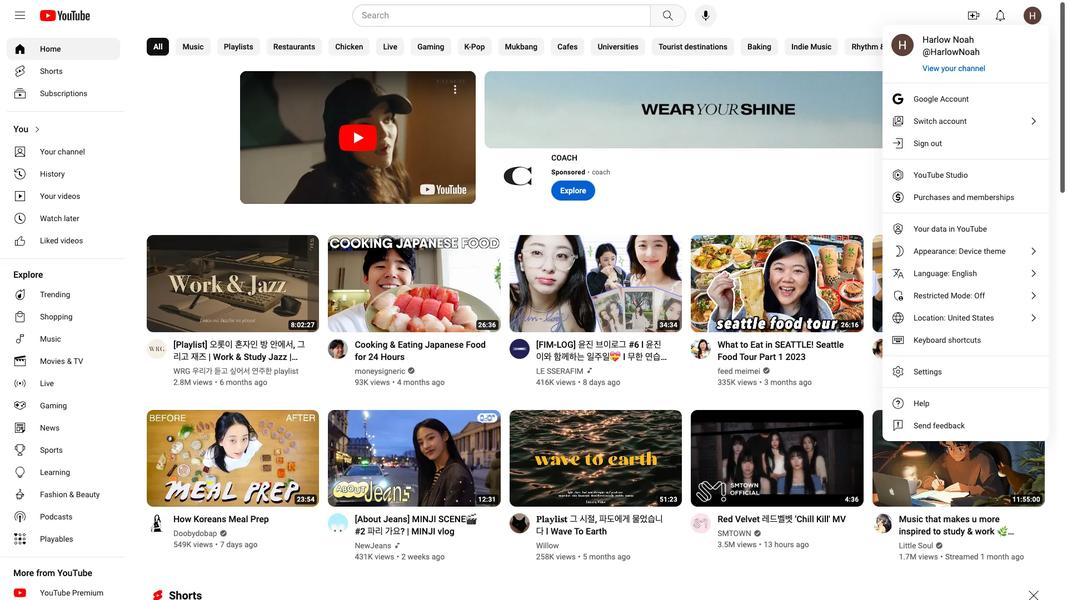 Task type: locate. For each thing, give the bounding box(es) containing it.
11 hours, 55 minutes element
[[1012, 496, 1040, 504]]

days for 윤진
[[589, 378, 605, 387]]

𝐏𝐥𝐚𝐲𝐥𝐢𝐬𝐭 그 시절, 파도에게 물었습니다 l wave to earth by willow 258,641 views 5 months ago 51 minutes element
[[536, 514, 669, 538]]

5
[[583, 553, 587, 561]]

feed
[[718, 367, 733, 375]]

months for 재즈
[[226, 378, 252, 387]]

윤진 up 연습
[[646, 339, 661, 350]]

ago down 𝐏𝐥𝐚𝐲𝐥𝐢𝐬𝐭 그 시절, 파도에게 물었습니 다 l wave to earth link
[[617, 553, 630, 561]]

ago right hours
[[796, 540, 809, 549]]

relief
[[899, 551, 919, 561]]

food
[[466, 339, 486, 350], [718, 352, 737, 362]]

sports link
[[7, 439, 120, 461], [7, 439, 120, 461]]

ago down 레이첼과
[[607, 378, 620, 387]]

& for eating
[[390, 339, 396, 350]]

0 vertical spatial 1
[[778, 352, 783, 362]]

1 vertical spatial channel
[[58, 147, 85, 156]]

music down jazz
[[260, 364, 284, 374]]

2 horizontal spatial |
[[407, 526, 409, 537]]

for
[[355, 352, 366, 362]]

explore down sponsored
[[560, 186, 586, 195]]

& for beauty
[[69, 490, 74, 499]]

[playlist]
[[173, 339, 207, 350]]

live link
[[7, 372, 120, 395], [7, 372, 120, 395]]

live right chicken
[[383, 42, 397, 51]]

8 hours, 2 minutes, 27 seconds element
[[291, 321, 315, 329]]

🥰
[[536, 376, 547, 387]]

views for jeans]
[[375, 553, 394, 561]]

0 vertical spatial vlog
[[899, 339, 916, 350]]

2.8m
[[173, 378, 191, 387]]

7
[[220, 540, 224, 549]]

그 up the to
[[570, 514, 577, 525]]

days right 7
[[226, 540, 243, 549]]

sign
[[914, 139, 929, 148]]

1 vertical spatial food
[[718, 352, 737, 362]]

wave
[[551, 526, 572, 537]]

0 vertical spatial l
[[641, 339, 644, 350]]

what to eat in seattle! seattle food tour part 1 2023 by feed meimei 335,344 views 3 months ago 26 minutes element
[[718, 339, 850, 363]]

ago for prep
[[244, 540, 258, 549]]

views down moneysigneric
[[370, 378, 390, 387]]

& inside music that makes u more inspired to study & work 🌿 study music ~ lofi / relax/ stress relief
[[967, 526, 973, 537]]

live down movies
[[40, 379, 54, 388]]

93k
[[355, 378, 368, 387]]

views for 🐻
[[914, 378, 934, 387]]

| right jazz
[[289, 352, 292, 362]]

13 hours ago
[[764, 540, 809, 549]]

koreans
[[194, 514, 226, 525]]

channel up history
[[58, 147, 85, 156]]

2 vertical spatial your
[[914, 225, 929, 233]]

0 horizontal spatial 그
[[297, 339, 305, 350]]

1 vertical spatial 1
[[980, 553, 985, 561]]

views down 'newjeans' link
[[375, 553, 394, 561]]

restaurants
[[273, 42, 315, 51]]

레이첼과
[[607, 364, 638, 374]]

0 horizontal spatial l
[[546, 526, 548, 537]]

shorts
[[40, 67, 63, 76]]

& left beauty
[[69, 490, 74, 499]]

purchases
[[914, 193, 950, 202]]

months for hours
[[403, 378, 430, 387]]

smtown
[[718, 529, 751, 538]]

study down the 혼자인
[[244, 352, 266, 362]]

youtube down the more from youtube
[[40, 589, 70, 597]]

그 right 안에서,
[[297, 339, 305, 350]]

little soul image
[[872, 514, 892, 534]]

food down 26:36
[[466, 339, 486, 350]]

fashion for fashion & beauty
[[40, 490, 67, 499]]

channel right your
[[958, 64, 985, 73]]

youtube up youtube premium
[[57, 568, 92, 579]]

what to eat in seattle! seattle food tour part 1 2023
[[718, 339, 844, 362]]

2 윤진 from the left
[[646, 339, 661, 350]]

ago down cooking & eating japanese food for 24 hours by moneysigneric 93,152 views 4 months ago 26 minutes element
[[432, 378, 445, 387]]

playlist
[[274, 367, 298, 375]]

your left data
[[914, 225, 929, 233]]

study inside music that makes u more inspired to study & work 🌿 study music ~ lofi / relax/ stress relief
[[899, 539, 922, 549]]

1 horizontal spatial study
[[899, 539, 922, 549]]

안에서,
[[270, 339, 295, 350]]

gaming up news at the bottom
[[40, 401, 67, 410]]

163
[[899, 378, 912, 387]]

1 vertical spatial explore
[[13, 270, 43, 280]]

0 vertical spatial fashion
[[927, 42, 954, 51]]

music inside music that makes u more inspired to study & work 🌿 study music ~ lofi / relax/ stress relief
[[899, 514, 923, 525]]

study inside [playlist] 오롯이 혼자인 방 안에서, 그 리고 재즈 | work & study jazz | relaxing background music
[[244, 352, 266, 362]]

2 vertical spatial l
[[546, 526, 548, 537]]

0 horizontal spatial days
[[226, 540, 243, 549]]

0 vertical spatial in
[[949, 225, 955, 233]]

0 horizontal spatial channel
[[58, 147, 85, 156]]

1 horizontal spatial l
[[623, 352, 625, 362]]

theme
[[984, 247, 1006, 256]]

0 vertical spatial live
[[383, 42, 397, 51]]

fashion up your
[[927, 42, 954, 51]]

days right '8'
[[589, 378, 605, 387]]

vlog inside "vlog 🐻 ⋆୨୧˚ cheungchau, studying, nwjns pop-up store"
[[899, 339, 916, 350]]

feed meimei image
[[691, 339, 711, 359]]

vlog 🐻 ⋆୨୧˚ cheungchau, studying, nwjns pop-up store
[[899, 339, 1013, 362]]

le sserafim image
[[509, 339, 529, 359]]

& left blues
[[880, 42, 885, 51]]

views for koreans
[[193, 540, 213, 549]]

little soul
[[899, 541, 933, 550]]

1 horizontal spatial vlog
[[899, 339, 916, 350]]

log]
[[557, 339, 576, 350]]

1 vertical spatial your
[[40, 192, 56, 201]]

~
[[950, 539, 956, 549]]

[playlist] 오롯이 혼자인 방 안에서, 그 리고 재즈 | work & study jazz | relaxing background music link
[[173, 339, 306, 374]]

ago down 연주한
[[254, 378, 267, 387]]

1 horizontal spatial to
[[933, 526, 941, 537]]

account
[[940, 94, 969, 103]]

0 vertical spatial study
[[244, 352, 266, 362]]

1 vertical spatial days
[[226, 540, 243, 549]]

dizzw image
[[872, 339, 892, 359]]

language: english
[[914, 269, 977, 278]]

study up relief
[[899, 539, 922, 549]]

0 vertical spatial days
[[589, 378, 605, 387]]

months right 3
[[770, 378, 797, 387]]

fashion & beauty link
[[7, 484, 120, 506], [7, 484, 120, 506]]

states
[[972, 313, 994, 322]]

ago for in
[[799, 378, 812, 387]]

1 horizontal spatial channel
[[958, 64, 985, 73]]

months right the 5
[[589, 553, 615, 561]]

0 horizontal spatial gaming
[[40, 401, 67, 410]]

ago down 2023
[[799, 378, 812, 387]]

6 months ago
[[220, 378, 267, 387]]

1 horizontal spatial gaming
[[417, 42, 444, 51]]

to inside music that makes u more inspired to study & work 🌿 study music ~ lofi / relax/ stress relief
[[933, 526, 941, 537]]

fashion for fashion
[[927, 42, 954, 51]]

& up hours
[[390, 339, 396, 350]]

views down settings
[[914, 378, 934, 387]]

to inside what to eat in seattle! seattle food tour part 1 2023
[[740, 339, 748, 350]]

videos up later
[[58, 192, 80, 201]]

vlog up studying,
[[899, 339, 916, 350]]

store
[[993, 352, 1013, 362]]

prep
[[250, 514, 269, 525]]

0 horizontal spatial |
[[209, 352, 211, 362]]

study
[[244, 352, 266, 362], [899, 539, 922, 549]]

smtown image
[[691, 514, 711, 534]]

ago for japanese
[[432, 378, 445, 387]]

'chill
[[795, 514, 814, 525]]

26 minutes, 36 seconds element
[[478, 321, 496, 329]]

0 vertical spatial food
[[466, 339, 486, 350]]

trending
[[40, 290, 70, 299]]

1 vertical spatial in
[[765, 339, 773, 350]]

그 inside [playlist] 오롯이 혼자인 방 안에서, 그 리고 재즈 | work & study jazz | relaxing background music
[[297, 339, 305, 350]]

views down 우리가
[[193, 378, 213, 387]]

l right the 다
[[546, 526, 548, 537]]

4 months ago
[[397, 378, 445, 387]]

views down 'smtown' link
[[737, 540, 757, 549]]

23:54 link
[[147, 410, 319, 508]]

0 vertical spatial your
[[40, 147, 56, 156]]

| right 가요?
[[407, 526, 409, 537]]

more from youtube
[[13, 568, 92, 579]]

3.5m views
[[718, 540, 757, 549]]

food inside cooking & eating japanese food for 24 hours
[[466, 339, 486, 350]]

1 vertical spatial l
[[623, 352, 625, 362]]

1 vertical spatial study
[[899, 539, 922, 549]]

1 horizontal spatial 윤진
[[646, 339, 661, 350]]

months right the '4'
[[403, 378, 430, 387]]

1 vertical spatial minji
[[411, 526, 436, 537]]

416k views
[[536, 378, 576, 387]]

1 vertical spatial gaming
[[40, 401, 67, 410]]

1 horizontal spatial explore
[[560, 186, 586, 195]]

[playlist] 오롯이 혼자인 방 안에서, 그리고 재즈 | work & study jazz | relaxing background music by wrg 우리가 듣고 싶어서 연주한 playlist 2,887,124 views 6 months ago 8 hours, 2 minutes element
[[173, 339, 306, 374]]

destinations
[[684, 42, 728, 51]]

1 down relax/
[[980, 553, 985, 561]]

1 vertical spatial to
[[933, 526, 941, 537]]

your data in youtube link
[[883, 218, 1049, 240], [883, 218, 1049, 240]]

0 vertical spatial videos
[[58, 192, 80, 201]]

26 minutes, 16 seconds element
[[841, 321, 859, 329]]

to up music
[[933, 526, 941, 537]]

studying,
[[899, 352, 935, 362]]

views down doobydobap 'link'
[[193, 540, 213, 549]]

months for wave
[[589, 553, 615, 561]]

mv
[[832, 514, 846, 525]]

1 horizontal spatial 1
[[980, 553, 985, 561]]

1 horizontal spatial fashion
[[927, 42, 954, 51]]

views down meimei
[[737, 378, 757, 387]]

gaming link
[[7, 395, 120, 417], [7, 395, 120, 417]]

videos down later
[[60, 236, 83, 245]]

14 minutes, 43 seconds element
[[1022, 321, 1040, 329]]

l right #6
[[641, 339, 644, 350]]

1 right part
[[778, 352, 783, 362]]

0 horizontal spatial vlog
[[438, 526, 454, 537]]

그 inside 𝐏𝐥𝐚𝐲𝐥𝐢𝐬𝐭 그 시절, 파도에게 물었습니 다 l wave to earth
[[570, 514, 577, 525]]

your for your videos
[[40, 192, 56, 201]]

purchases and memberships
[[914, 193, 1014, 202]]

part
[[759, 352, 776, 362]]

0 horizontal spatial fashion
[[40, 490, 67, 499]]

youtube
[[914, 171, 944, 180], [957, 225, 987, 233], [57, 568, 92, 579], [40, 589, 70, 597]]

united
[[948, 313, 970, 322]]

music that makes u more inspired to study & work 🌿 study music ~ lofi / relax/ stress relief
[[899, 514, 1028, 561]]

in right data
[[949, 225, 955, 233]]

months for tour
[[770, 378, 797, 387]]

wrg 우리가 듣고 싶어서 연주한 playlist image
[[147, 339, 167, 359]]

feed meimei link
[[718, 365, 761, 377]]

1 vertical spatial fashion
[[40, 490, 67, 499]]

0 vertical spatial to
[[740, 339, 748, 350]]

8 days ago
[[583, 378, 620, 387]]

views left the 5
[[556, 553, 576, 561]]

1 horizontal spatial food
[[718, 352, 737, 362]]

views down soul
[[918, 553, 938, 561]]

& left tv
[[67, 357, 72, 366]]

your up watch
[[40, 192, 56, 201]]

0 vertical spatial explore
[[560, 186, 586, 195]]

0 vertical spatial 그
[[297, 339, 305, 350]]

& down u
[[967, 526, 973, 537]]

0 horizontal spatial 1
[[778, 352, 783, 362]]

l left 무한
[[623, 352, 625, 362]]

0 horizontal spatial in
[[765, 339, 773, 350]]

your for your channel
[[40, 147, 56, 156]]

minji up 2 weeks ago
[[411, 526, 436, 537]]

& up background
[[236, 352, 241, 362]]

to left eat
[[740, 339, 748, 350]]

pop
[[471, 42, 485, 51]]

1 inside what to eat in seattle! seattle food tour part 1 2023
[[778, 352, 783, 362]]

explore link
[[551, 181, 595, 201]]

tab
[[1009, 38, 1050, 56]]

minji right jeans]
[[412, 514, 436, 525]]

switch account link
[[883, 110, 1049, 132], [883, 110, 1049, 132]]

1 horizontal spatial days
[[589, 378, 605, 387]]

seattle!
[[775, 339, 814, 350]]

music up "inspired"
[[899, 514, 923, 525]]

little
[[899, 541, 916, 550]]

and
[[952, 193, 965, 202]]

1 vertical spatial videos
[[60, 236, 83, 245]]

1
[[778, 352, 783, 362], [980, 553, 985, 561]]

studio
[[946, 171, 968, 180]]

u
[[972, 514, 977, 525]]

0 horizontal spatial 윤진
[[578, 339, 593, 350]]

tab list
[[147, 31, 1067, 62]]

in right eat
[[765, 339, 773, 350]]

8:02:27 link
[[147, 235, 319, 333]]

34 minutes, 34 seconds element
[[660, 321, 678, 329]]

ago right weeks
[[432, 553, 445, 561]]

335k views
[[718, 378, 757, 387]]

earth
[[586, 526, 607, 537]]

months down 싶어서
[[226, 378, 252, 387]]

food inside what to eat in seattle! seattle food tour part 1 2023
[[718, 352, 737, 362]]

ago down prep
[[244, 540, 258, 549]]

1 vertical spatial live
[[40, 379, 54, 388]]

watch later link
[[7, 207, 120, 230], [7, 207, 120, 230]]

newjeans link
[[355, 540, 392, 551]]

l inside 𝐏𝐥𝐚𝐲𝐥𝐢𝐬𝐭 그 시절, 파도에게 물었습니 다 l wave to earth
[[546, 526, 548, 537]]

food down what
[[718, 352, 737, 362]]

1 horizontal spatial 그
[[570, 514, 577, 525]]

premium
[[72, 589, 104, 597]]

None search field
[[332, 4, 688, 27]]

& inside cooking & eating japanese food for 24 hours
[[390, 339, 396, 350]]

vlog down scene🎬
[[438, 526, 454, 537]]

views down sserafim
[[556, 378, 576, 387]]

send
[[914, 421, 931, 430]]

0 horizontal spatial study
[[244, 352, 266, 362]]

days for meal
[[226, 540, 243, 549]]

doobydobap image
[[147, 514, 167, 534]]

your up history
[[40, 147, 56, 156]]

[about
[[355, 514, 381, 525]]

gaming left k-
[[417, 42, 444, 51]]

le sserafim
[[536, 367, 583, 375]]

tab list containing all
[[147, 31, 1067, 62]]

12 minutes, 31 seconds element
[[478, 496, 496, 504]]

1 vertical spatial 그
[[570, 514, 577, 525]]

| right '재즈'
[[209, 352, 211, 362]]

0 horizontal spatial to
[[740, 339, 748, 350]]

0 horizontal spatial food
[[466, 339, 486, 350]]

channel inside "link"
[[958, 64, 985, 73]]

ago for 브이로그
[[607, 378, 620, 387]]

fashion down learning
[[40, 490, 67, 499]]

explore up trending
[[13, 270, 43, 280]]

1 vertical spatial vlog
[[438, 526, 454, 537]]

리고
[[173, 352, 189, 362]]

26:16
[[841, 321, 859, 329]]

channel
[[958, 64, 985, 73], [58, 147, 85, 156]]

윤진 right log]
[[578, 339, 593, 350]]

0 vertical spatial channel
[[958, 64, 985, 73]]



Task type: vqa. For each thing, say whether or not it's contained in the screenshot.


Task type: describe. For each thing, give the bounding box(es) containing it.
how koreans meal prep link
[[173, 514, 269, 526]]

newjeans
[[355, 541, 391, 550]]

streamed 1 month ago
[[945, 553, 1024, 561]]

youtube up device
[[957, 225, 987, 233]]

vlog 🐻 ⋆୨୧˚ cheungchau, studying, nwjns pop-up store by dizzw  163 views 1 day ago 14 minutes, 43 seconds element
[[899, 339, 1031, 363]]

music inside [playlist] 오롯이 혼자인 방 안에서, 그 리고 재즈 | work & study jazz | relaxing background music
[[260, 364, 284, 374]]

1 horizontal spatial live
[[383, 42, 397, 51]]

듣고
[[214, 367, 228, 375]]

what
[[718, 339, 738, 350]]

seattle
[[816, 339, 844, 350]]

makes
[[943, 514, 970, 525]]

Search text field
[[362, 8, 648, 23]]

[fim-log] 윤진 브이로그 #6 l 윤진이와 함께하는 일주일💝 l 무한 연습💪, 할머니 생신🎂, 레이첼과 데이트🥰 by le sserafim 416,468 views 8 days ago 34 minutes element
[[536, 339, 669, 387]]

416k
[[536, 378, 554, 387]]

51 minutes, 23 seconds element
[[660, 496, 678, 504]]

views for log]
[[556, 378, 576, 387]]

guitar
[[974, 42, 995, 51]]

more
[[979, 514, 1000, 525]]

0 horizontal spatial live
[[40, 379, 54, 388]]

시절,
[[580, 514, 597, 525]]

혼자인
[[235, 339, 258, 350]]

restricted
[[914, 291, 949, 300]]

willow image
[[509, 514, 529, 534]]

eat
[[750, 339, 763, 350]]

music that makes u more inspired to study & work 🌿 study music ~ lofi / relax/ stress relief by little soul 1,715,045 views streamed 1 month ago 11 hours, 55 minutes element
[[899, 514, 1031, 561]]

le sserafim link
[[536, 365, 584, 377]]

ago for 파도에게
[[617, 553, 630, 561]]

pop-
[[963, 352, 981, 362]]

0 vertical spatial gaming
[[417, 42, 444, 51]]

restricted mode: off
[[914, 291, 985, 300]]

feed meimei
[[718, 367, 760, 375]]

무한
[[628, 352, 643, 362]]

red velvet 레드벨벳 'chill kill' mv
[[718, 514, 846, 525]]

[fim-log] 윤진 브이로그 #6 l 윤진 이와 함께하는 일주일💝 l 무한 연습 💪, 할머니 생신🎂, 레이첼과 데이트 🥰
[[536, 339, 663, 387]]

23 minutes, 54 seconds element
[[297, 496, 315, 504]]

싶어서
[[230, 367, 250, 375]]

off
[[974, 291, 985, 300]]

avatar image image
[[1024, 7, 1041, 24]]

163 views
[[899, 378, 934, 387]]

[playlist] 오롯이 혼자인 방 안에서, 그 리고 재즈 | work & study jazz | relaxing background music
[[173, 339, 305, 374]]

& for tv
[[67, 357, 72, 366]]

podcasts
[[40, 512, 73, 521]]

ago for 방
[[254, 378, 267, 387]]

relax/
[[979, 539, 1002, 549]]

view your channel link
[[923, 63, 986, 74]]

youtube premium
[[40, 589, 104, 597]]

| inside [about jeans] minji scene🎬 #2 파리 가요? | minji vlog
[[407, 526, 409, 537]]

how koreans meal prep by doobydobap 549,915 views 7 days ago 23 minutes element
[[173, 514, 269, 526]]

moneysigneric image
[[328, 339, 348, 359]]

english
[[952, 269, 977, 278]]

[about jeans] minji scene🎬 #2 파리 가요? | minji vlog by newjeans 431,277 views 2 weeks ago 12 minutes, 31 seconds element
[[355, 514, 487, 538]]

Explore text field
[[560, 186, 586, 195]]

0 vertical spatial minji
[[412, 514, 436, 525]]

views for &
[[370, 378, 390, 387]]

shopping
[[40, 312, 73, 321]]

2023
[[786, 352, 806, 362]]

news
[[40, 423, 60, 432]]

moneysigneric
[[355, 367, 405, 375]]

26:36 link
[[328, 235, 501, 333]]

& inside [playlist] 오롯이 혼자인 방 안에서, 그 리고 재즈 | work & study jazz | relaxing background music
[[236, 352, 241, 362]]

[about jeans] minji scene🎬 #2 파리 가요? | minji vlog link
[[355, 514, 487, 538]]

red
[[718, 514, 733, 525]]

red velvet 레드벨벳 'chill kill' mv link
[[718, 514, 846, 526]]

12:31 link
[[328, 410, 501, 508]]

258k
[[536, 553, 554, 561]]

k-
[[464, 42, 471, 51]]

appearance:
[[914, 247, 957, 256]]

연주한
[[252, 367, 272, 375]]

[fim-
[[536, 339, 557, 350]]

study for music
[[899, 539, 922, 549]]

2 horizontal spatial l
[[641, 339, 644, 350]]

willow link
[[536, 540, 560, 551]]

51:23
[[660, 496, 678, 504]]

4 minutes, 36 seconds element
[[845, 496, 859, 504]]

newjeans image
[[328, 514, 348, 534]]

videos for liked videos
[[60, 236, 83, 245]]

ago for 'chill
[[796, 540, 809, 549]]

ago down stress
[[1011, 553, 1024, 561]]

431k
[[355, 553, 373, 561]]

물었습니
[[632, 514, 663, 525]]

your for your data in youtube
[[914, 225, 929, 233]]

streamed
[[945, 553, 979, 561]]

music right indie
[[810, 42, 832, 51]]

nwjns
[[937, 352, 961, 362]]

account
[[939, 117, 967, 126]]

youtube studio
[[914, 171, 968, 180]]

google account
[[914, 94, 969, 103]]

1 horizontal spatial |
[[289, 352, 292, 362]]

3.5m
[[718, 540, 735, 549]]

study
[[943, 526, 965, 537]]

keyboard
[[914, 336, 946, 345]]

your
[[941, 64, 956, 73]]

cooking & eating japanese food for 24 hours by moneysigneric 93,152 views 4 months ago 26 minutes element
[[355, 339, 487, 363]]

youtube up purchases
[[914, 171, 944, 180]]

11:55:00 link
[[872, 410, 1045, 508]]

switch
[[914, 117, 937, 126]]

0 horizontal spatial explore
[[13, 270, 43, 280]]

appearance: device theme
[[914, 247, 1006, 256]]

views for velvet
[[737, 540, 757, 549]]

videos for your videos
[[58, 192, 80, 201]]

history
[[40, 170, 65, 178]]

music right all
[[183, 42, 204, 51]]

views for to
[[737, 378, 757, 387]]

& for blues
[[880, 42, 885, 51]]

music up movies
[[40, 335, 61, 343]]

study for jazz
[[244, 352, 266, 362]]

549k
[[173, 540, 191, 549]]

baking
[[748, 42, 771, 51]]

movies & tv
[[40, 357, 83, 366]]

feedback
[[933, 421, 965, 430]]

1 윤진 from the left
[[578, 339, 593, 350]]

views for 그
[[556, 553, 576, 561]]

indie music
[[791, 42, 832, 51]]

data
[[931, 225, 947, 233]]

watch
[[40, 214, 62, 223]]

cooking & eating japanese food for 24 hours link
[[355, 339, 487, 363]]

views for that
[[918, 553, 938, 561]]

location: united states
[[914, 313, 994, 322]]

in inside what to eat in seattle! seattle food tour part 1 2023
[[765, 339, 773, 350]]

34:34
[[660, 321, 678, 329]]

velvet
[[735, 514, 760, 525]]

6
[[220, 378, 224, 387]]

1 horizontal spatial in
[[949, 225, 955, 233]]

up
[[981, 352, 991, 362]]

eating
[[398, 339, 423, 350]]

views for 오롯이
[[193, 378, 213, 387]]

appearance: device theme option
[[883, 240, 1049, 262]]

harlow
[[923, 34, 951, 45]]

hours
[[774, 540, 794, 549]]

smtown link
[[718, 528, 752, 539]]

explore inside explore link
[[560, 186, 586, 195]]

relaxing
[[173, 364, 208, 374]]

vlog inside [about jeans] minji scene🎬 #2 파리 가요? | minji vlog
[[438, 526, 454, 537]]

lofi
[[958, 539, 971, 549]]

ago for scene🎬
[[432, 553, 445, 561]]

kill'
[[816, 514, 830, 525]]

1.7m
[[899, 553, 917, 561]]

japanese
[[425, 339, 464, 350]]

shortcuts
[[948, 336, 981, 345]]

more
[[13, 568, 34, 579]]

red velvet 레드벨벳 'chill kill' mv by smtown 3,593,370 views 13 hours ago 4 minutes, 36 seconds element
[[718, 514, 846, 526]]

wrg 우리가 듣고 싶어서 연주한 playlist
[[173, 367, 298, 375]]



